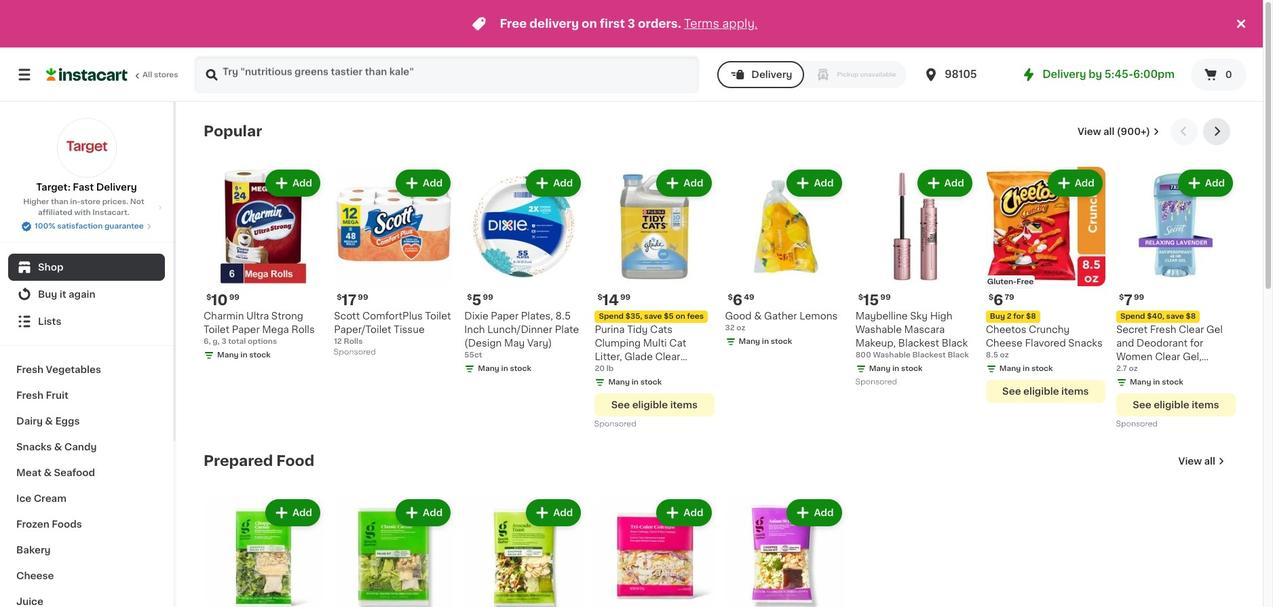 Task type: describe. For each thing, give the bounding box(es) containing it.
apply.
[[722, 18, 758, 29]]

$ for $ 7 99
[[1119, 294, 1124, 301]]

tidy
[[627, 325, 648, 335]]

clumping
[[595, 339, 641, 348]]

deodorant
[[1137, 339, 1188, 348]]

see for 6
[[1002, 387, 1021, 396]]

eggs
[[55, 417, 80, 426]]

for inside secret fresh clear gel and deodorant for women clear gel, refreshing lavender
[[1190, 339, 1203, 348]]

juice
[[16, 597, 43, 607]]

frozen foods link
[[8, 512, 165, 538]]

snacks inside "snacks & candy" link
[[16, 443, 52, 452]]

all
[[143, 71, 152, 79]]

stock for buy 2 for $8
[[1032, 365, 1053, 373]]

snacks & candy link
[[8, 434, 165, 460]]

dairy & eggs link
[[8, 409, 165, 434]]

in for spend $40, save $8
[[1153, 379, 1160, 386]]

many for buy 2 for $8
[[1000, 365, 1021, 373]]

spend $35, save $5 on fees
[[599, 313, 704, 320]]

dairy & eggs
[[16, 417, 80, 426]]

litter,
[[595, 352, 622, 362]]

rolls for 12
[[344, 338, 363, 346]]

fresh fruit
[[16, 391, 68, 400]]

instacart.
[[93, 209, 130, 216]]

terms
[[684, 18, 719, 29]]

stock for spend $35, save $5 on fees
[[640, 379, 662, 386]]

$ for $ 15 99
[[858, 294, 863, 301]]

inch
[[464, 325, 485, 335]]

clear left gel
[[1179, 325, 1204, 335]]

fresh inside secret fresh clear gel and deodorant for women clear gel, refreshing lavender
[[1150, 325, 1177, 335]]

snacks & candy
[[16, 443, 97, 452]]

$ 6 79
[[989, 293, 1014, 308]]

8.5 inside dixie paper plates, 8.5 inch lunch/dinner plate (design may vary) 55ct
[[556, 312, 571, 321]]

affiliated
[[38, 209, 72, 216]]

1 vertical spatial blackest
[[912, 352, 946, 359]]

0 button
[[1191, 58, 1247, 91]]

save for 14
[[644, 313, 662, 320]]

in for 15
[[892, 365, 899, 373]]

see eligible items for 6
[[1002, 387, 1089, 396]]

total
[[228, 338, 246, 346]]

all for view all
[[1204, 457, 1216, 466]]

many for 5
[[478, 365, 499, 373]]

100%
[[35, 223, 55, 230]]

women
[[1116, 352, 1153, 362]]

8.5 inside cheetos crunchy cheese flavored snacks 8.5 oz
[[986, 352, 998, 359]]

$ for $ 6 79
[[989, 294, 994, 301]]

delivery for delivery by 5:45-6:00pm
[[1043, 69, 1086, 79]]

multi
[[643, 339, 667, 348]]

charmin
[[204, 312, 244, 321]]

view all (900+) link
[[1078, 125, 1160, 138]]

98105 button
[[923, 56, 1005, 94]]

cream
[[34, 494, 66, 504]]

in for 5
[[501, 365, 508, 373]]

snacks inside cheetos crunchy cheese flavored snacks 8.5 oz
[[1068, 339, 1103, 348]]

buy it again
[[38, 290, 95, 299]]

in for buy 2 for $8
[[1023, 365, 1030, 373]]

prepared food link
[[204, 453, 314, 470]]

fresh vegetables
[[16, 365, 101, 375]]

lemons
[[800, 312, 838, 321]]

many in stock for 6
[[739, 338, 792, 346]]

cheese inside cheetos crunchy cheese flavored snacks 8.5 oz
[[986, 339, 1023, 348]]

buy for buy it again
[[38, 290, 57, 299]]

foods
[[52, 520, 82, 529]]

fast
[[73, 183, 94, 192]]

$ 15 99
[[858, 293, 891, 308]]

with
[[74, 209, 91, 216]]

100% satisfaction guarantee
[[35, 223, 144, 230]]

items for 6
[[1061, 387, 1089, 396]]

in for spend $35, save $5 on fees
[[632, 379, 639, 386]]

3 inside limited time offer region
[[628, 18, 635, 29]]

2
[[1007, 313, 1012, 320]]

free inside item carousel region
[[1017, 278, 1034, 286]]

1 vertical spatial washable
[[873, 352, 911, 359]]

fresh for fresh vegetables
[[16, 365, 44, 375]]

many in stock for spend $40, save $8
[[1130, 379, 1183, 386]]

see for 7
[[1133, 401, 1152, 410]]

$ 5 99
[[467, 293, 493, 308]]

crunchy
[[1029, 325, 1070, 335]]

12
[[334, 338, 342, 346]]

instacart logo image
[[46, 67, 128, 83]]

all for view all (900+)
[[1104, 127, 1115, 136]]

cheese link
[[8, 563, 165, 589]]

prices.
[[102, 198, 128, 206]]

view all link
[[1179, 455, 1225, 468]]

6 for good & gather lemons
[[733, 293, 743, 308]]

1 vertical spatial cheese
[[16, 571, 54, 581]]

lavender
[[1171, 366, 1215, 375]]

99 for 10
[[229, 294, 240, 301]]

7
[[1124, 293, 1133, 308]]

sponsored badge image down 12
[[334, 349, 375, 356]]

guarantee
[[104, 223, 144, 230]]

buy it again link
[[8, 281, 165, 308]]

lb
[[607, 365, 614, 373]]

mega
[[262, 325, 289, 335]]

prepared
[[204, 454, 273, 468]]

dixie
[[464, 312, 488, 321]]

Search field
[[195, 57, 699, 92]]

service type group
[[718, 61, 907, 88]]

0 horizontal spatial for
[[1013, 313, 1024, 320]]

candy
[[64, 443, 97, 452]]

oz inside good & gather lemons 32 oz
[[737, 324, 746, 332]]

$ 14 99
[[597, 293, 631, 308]]

comfortplus
[[362, 312, 423, 321]]

see for 14
[[611, 401, 630, 410]]

shop
[[38, 263, 63, 272]]

800
[[856, 352, 871, 359]]

vary)
[[527, 339, 552, 348]]

stock for spend $40, save $8
[[1162, 379, 1183, 386]]

sponsored badge image down the springs
[[595, 421, 636, 428]]

spend for 7
[[1120, 313, 1145, 320]]

prepared food
[[204, 454, 314, 468]]

lists link
[[8, 308, 165, 335]]

& for meat
[[44, 468, 52, 478]]

product group containing 5
[[464, 167, 584, 377]]

view for view all (900+)
[[1078, 127, 1101, 136]]

20
[[595, 365, 605, 373]]

again
[[69, 290, 95, 299]]

sponsored badge image down 800
[[856, 378, 897, 386]]

product group containing 14
[[595, 167, 714, 432]]

view for view all
[[1179, 457, 1202, 466]]

g,
[[213, 338, 220, 346]]

0 vertical spatial washable
[[856, 325, 902, 335]]

may
[[504, 339, 525, 348]]

high
[[930, 312, 953, 321]]

sponsored badge image down "refreshing"
[[1116, 421, 1157, 428]]

see eligible items button for 6
[[986, 380, 1105, 403]]

meat & seafood
[[16, 468, 95, 478]]

item carousel region containing prepared food
[[204, 448, 1236, 607]]

fresh for fresh fruit
[[16, 391, 44, 400]]

good & gather lemons 32 oz
[[725, 312, 838, 332]]

clear for 14
[[655, 352, 680, 362]]

makeup,
[[856, 339, 896, 348]]

gel,
[[1183, 352, 1202, 362]]

seafood
[[54, 468, 95, 478]]

on inside limited time offer region
[[582, 18, 597, 29]]



Task type: locate. For each thing, give the bounding box(es) containing it.
paper up lunch/dinner
[[491, 312, 519, 321]]

free up buy 2 for $8
[[1017, 278, 1034, 286]]

satisfaction
[[57, 223, 103, 230]]

1 horizontal spatial for
[[1190, 339, 1203, 348]]

paper inside dixie paper plates, 8.5 inch lunch/dinner plate (design may vary) 55ct
[[491, 312, 519, 321]]

2 vertical spatial oz
[[1129, 365, 1138, 373]]

many in stock for buy 2 for $8
[[1000, 365, 1053, 373]]

& for dairy
[[45, 417, 53, 426]]

free left delivery
[[500, 18, 527, 29]]

0 horizontal spatial all
[[1104, 127, 1115, 136]]

0 vertical spatial fresh
[[1150, 325, 1177, 335]]

$40,
[[1147, 313, 1165, 320]]

& for good
[[754, 312, 762, 321]]

eligible for 7
[[1154, 401, 1190, 410]]

1 horizontal spatial toilet
[[425, 312, 451, 321]]

0 vertical spatial all
[[1104, 127, 1115, 136]]

6:00pm
[[1133, 69, 1175, 79]]

1 vertical spatial rolls
[[344, 338, 363, 346]]

0 horizontal spatial spend
[[599, 313, 624, 320]]

$8 for 7
[[1186, 313, 1196, 320]]

$ inside $ 6 79
[[989, 294, 994, 301]]

for up gel,
[[1190, 339, 1203, 348]]

options
[[248, 338, 277, 346]]

stock down good & gather lemons 32 oz
[[771, 338, 792, 346]]

glade
[[624, 352, 653, 362]]

oz down cheetos
[[1000, 352, 1009, 359]]

stock for 15
[[901, 365, 923, 373]]

1 horizontal spatial all
[[1204, 457, 1216, 466]]

$ inside $ 17 99
[[337, 294, 342, 301]]

& for snacks
[[54, 443, 62, 452]]

product group containing 17
[[334, 167, 454, 360]]

see eligible items for 7
[[1133, 401, 1219, 410]]

1 vertical spatial all
[[1204, 457, 1216, 466]]

$ inside $ 5 99
[[467, 294, 472, 301]]

many down the springs
[[608, 379, 630, 386]]

$ for $ 10 99
[[206, 294, 211, 301]]

6 left 49
[[733, 293, 743, 308]]

see eligible items for 14
[[611, 401, 698, 410]]

2 vertical spatial fresh
[[16, 391, 44, 400]]

many down good
[[739, 338, 760, 346]]

tissue
[[394, 325, 425, 335]]

many in stock for 15
[[869, 365, 923, 373]]

fruit
[[46, 391, 68, 400]]

2.7 oz
[[1116, 365, 1138, 373]]

$ for $ 5 99
[[467, 294, 472, 301]]

higher than in-store prices. not affiliated with instacart. link
[[11, 197, 162, 219]]

stock for 5
[[510, 365, 531, 373]]

spend up the purina
[[599, 313, 624, 320]]

view inside view all link
[[1179, 457, 1202, 466]]

target: fast delivery logo image
[[57, 118, 116, 178]]

$ up charmin
[[206, 294, 211, 301]]

meat
[[16, 468, 41, 478]]

$ 6 49
[[728, 293, 754, 308]]

99 inside $ 10 99
[[229, 294, 240, 301]]

oz right the 32
[[737, 324, 746, 332]]

see eligible items down 'flavored'
[[1002, 387, 1089, 396]]

view all
[[1179, 457, 1216, 466]]

washable down maybelline
[[856, 325, 902, 335]]

charmin ultra strong toilet paper mega rolls 6, g, 3 total options
[[204, 312, 315, 346]]

1 spend from the left
[[599, 313, 624, 320]]

maybelline sky high washable mascara makeup, blackest black 800 washable blackest black
[[856, 312, 969, 359]]

99 inside the $ 15 99
[[880, 294, 891, 301]]

& right good
[[754, 312, 762, 321]]

purina
[[595, 325, 625, 335]]

0 vertical spatial rolls
[[291, 325, 315, 335]]

100% satisfaction guarantee button
[[21, 219, 152, 232]]

see eligible items button down 'flavored'
[[986, 380, 1105, 403]]

view all (900+)
[[1078, 127, 1150, 136]]

product group
[[204, 167, 323, 364], [334, 167, 454, 360], [464, 167, 584, 377], [595, 167, 714, 432], [725, 167, 845, 350], [856, 167, 975, 390], [986, 167, 1105, 403], [1116, 167, 1236, 432], [204, 497, 323, 607], [334, 497, 454, 607], [464, 497, 584, 607], [595, 497, 714, 607], [725, 497, 845, 607]]

many in stock down 'flavored'
[[1000, 365, 1053, 373]]

1 horizontal spatial delivery
[[751, 70, 792, 79]]

0 vertical spatial for
[[1013, 313, 1024, 320]]

0 vertical spatial toilet
[[425, 312, 451, 321]]

many down 800
[[869, 365, 891, 373]]

many in stock down good & gather lemons 32 oz
[[739, 338, 792, 346]]

0
[[1225, 70, 1232, 79]]

add button
[[267, 171, 319, 195], [397, 171, 449, 195], [527, 171, 580, 195], [658, 171, 710, 195], [788, 171, 841, 195], [919, 171, 971, 195], [1049, 171, 1101, 195], [1179, 171, 1232, 195], [267, 501, 319, 525], [397, 501, 449, 525], [527, 501, 580, 525], [658, 501, 710, 525], [788, 501, 841, 525]]

delivery inside button
[[751, 70, 792, 79]]

1 vertical spatial oz
[[1000, 352, 1009, 359]]

save up cats
[[644, 313, 662, 320]]

1 horizontal spatial $8
[[1186, 313, 1196, 320]]

1 horizontal spatial eligible
[[1023, 387, 1059, 396]]

6 99 from the left
[[1134, 294, 1144, 301]]

0 horizontal spatial snacks
[[16, 443, 52, 452]]

see eligible items button
[[986, 380, 1105, 403], [595, 394, 714, 417], [1116, 394, 1236, 417]]

purina tidy cats clumping multi cat litter, glade clear springs
[[595, 325, 686, 375]]

juice link
[[8, 589, 165, 607]]

many in stock down makeup,
[[869, 365, 923, 373]]

maybelline
[[856, 312, 908, 321]]

0 horizontal spatial 8.5
[[556, 312, 571, 321]]

3 99 from the left
[[483, 294, 493, 301]]

$35,
[[626, 313, 642, 320]]

3 $ from the left
[[467, 294, 472, 301]]

0 horizontal spatial free
[[500, 18, 527, 29]]

1 vertical spatial for
[[1190, 339, 1203, 348]]

0 horizontal spatial view
[[1078, 127, 1101, 136]]

eligible
[[1023, 387, 1059, 396], [632, 401, 668, 410], [1154, 401, 1190, 410]]

32
[[725, 324, 735, 332]]

clear
[[1179, 325, 1204, 335], [655, 352, 680, 362], [1155, 352, 1180, 362]]

stock for 6
[[771, 338, 792, 346]]

ice cream link
[[8, 486, 165, 512]]

1 vertical spatial 8.5
[[986, 352, 998, 359]]

2 6 from the left
[[994, 293, 1003, 308]]

items for 14
[[670, 401, 698, 410]]

toilet left dixie
[[425, 312, 451, 321]]

free
[[500, 18, 527, 29], [1017, 278, 1034, 286]]

fresh up dairy
[[16, 391, 44, 400]]

eligible down glade
[[632, 401, 668, 410]]

2 horizontal spatial items
[[1192, 401, 1219, 410]]

eligible for 14
[[632, 401, 668, 410]]

0 horizontal spatial delivery
[[96, 183, 137, 192]]

fresh fruit link
[[8, 383, 165, 409]]

2 horizontal spatial see eligible items button
[[1116, 394, 1236, 417]]

99 for 17
[[358, 294, 368, 301]]

0 vertical spatial item carousel region
[[204, 118, 1236, 437]]

washable down makeup,
[[873, 352, 911, 359]]

1 vertical spatial fresh
[[16, 365, 44, 375]]

washable
[[856, 325, 902, 335], [873, 352, 911, 359]]

see eligible items down lavender
[[1133, 401, 1219, 410]]

0 vertical spatial black
[[942, 339, 968, 348]]

fresh up deodorant on the right of the page
[[1150, 325, 1177, 335]]

99 inside $ 14 99
[[620, 294, 631, 301]]

1 horizontal spatial see eligible items button
[[986, 380, 1105, 403]]

eligible down 'flavored'
[[1023, 387, 1059, 396]]

toilet inside scott comfortplus toilet paper/toilet tissue 12 rolls
[[425, 312, 451, 321]]

secret fresh clear gel and deodorant for women clear gel, refreshing lavender
[[1116, 325, 1223, 375]]

many for spend $40, save $8
[[1130, 379, 1151, 386]]

oz inside cheetos crunchy cheese flavored snacks 8.5 oz
[[1000, 352, 1009, 359]]

secret
[[1116, 325, 1148, 335]]

99 for 7
[[1134, 294, 1144, 301]]

$ inside $ 7 99
[[1119, 294, 1124, 301]]

rolls inside charmin ultra strong toilet paper mega rolls 6, g, 3 total options
[[291, 325, 315, 335]]

save for 7
[[1166, 313, 1184, 320]]

clear down cat
[[655, 352, 680, 362]]

& right meat
[[44, 468, 52, 478]]

& left candy
[[54, 443, 62, 452]]

view
[[1078, 127, 1101, 136], [1179, 457, 1202, 466]]

stock down may
[[510, 365, 531, 373]]

lunch/dinner
[[487, 325, 553, 335]]

$ inside $ 6 49
[[728, 294, 733, 301]]

1 $8 from the left
[[1026, 313, 1036, 320]]

0 vertical spatial free
[[500, 18, 527, 29]]

item carousel region
[[204, 118, 1236, 437], [204, 448, 1236, 607]]

7 $ from the left
[[989, 294, 994, 301]]

save right $40,
[[1166, 313, 1184, 320]]

in down makeup,
[[892, 365, 899, 373]]

add
[[292, 178, 312, 188], [423, 178, 443, 188], [553, 178, 573, 188], [684, 178, 703, 188], [814, 178, 834, 188], [944, 178, 964, 188], [1075, 178, 1095, 188], [1205, 178, 1225, 188], [292, 508, 312, 518], [423, 508, 443, 518], [553, 508, 573, 518], [684, 508, 703, 518], [814, 508, 834, 518]]

in down "refreshing"
[[1153, 379, 1160, 386]]

$ 10 99
[[206, 293, 240, 308]]

stock down maybelline sky high washable mascara makeup, blackest black 800 washable blackest black
[[901, 365, 923, 373]]

many for 6
[[739, 338, 760, 346]]

product group containing 10
[[204, 167, 323, 364]]

delivery up prices.
[[96, 183, 137, 192]]

1 horizontal spatial cheese
[[986, 339, 1023, 348]]

spend up 'secret' on the bottom right of page
[[1120, 313, 1145, 320]]

lists
[[38, 317, 61, 326]]

2 $8 from the left
[[1186, 313, 1196, 320]]

1 horizontal spatial 8.5
[[986, 352, 998, 359]]

delivery down apply.
[[751, 70, 792, 79]]

item carousel region containing popular
[[204, 118, 1236, 437]]

1 6 from the left
[[733, 293, 743, 308]]

0 vertical spatial snacks
[[1068, 339, 1103, 348]]

rolls down paper/toilet
[[344, 338, 363, 346]]

2 $ from the left
[[337, 294, 342, 301]]

stock for 10
[[249, 352, 271, 359]]

many down total
[[217, 352, 239, 359]]

15
[[863, 293, 879, 308]]

0 horizontal spatial see eligible items button
[[595, 394, 714, 417]]

99 inside $ 7 99
[[1134, 294, 1144, 301]]

paper/toilet
[[334, 325, 391, 335]]

delivery button
[[718, 61, 805, 88]]

snacks down the "crunchy"
[[1068, 339, 1103, 348]]

2 horizontal spatial see
[[1133, 401, 1152, 410]]

0 vertical spatial cheese
[[986, 339, 1023, 348]]

1 horizontal spatial on
[[676, 313, 685, 320]]

gluten-
[[987, 278, 1017, 286]]

plates,
[[521, 312, 553, 321]]

$8
[[1026, 313, 1036, 320], [1186, 313, 1196, 320]]

0 horizontal spatial 6
[[733, 293, 743, 308]]

stock down lavender
[[1162, 379, 1183, 386]]

rolls
[[291, 325, 315, 335], [344, 338, 363, 346]]

99 for 5
[[483, 294, 493, 301]]

5
[[472, 293, 482, 308]]

than
[[51, 198, 68, 206]]

0 vertical spatial blackest
[[898, 339, 939, 348]]

in down may
[[501, 365, 508, 373]]

$ for $ 17 99
[[337, 294, 342, 301]]

0 horizontal spatial toilet
[[204, 325, 230, 335]]

stock down 'flavored'
[[1032, 365, 1053, 373]]

$ up the purina
[[597, 294, 602, 301]]

0 vertical spatial view
[[1078, 127, 1101, 136]]

2 99 from the left
[[358, 294, 368, 301]]

3 inside charmin ultra strong toilet paper mega rolls 6, g, 3 total options
[[222, 338, 226, 346]]

2 save from the left
[[1166, 313, 1184, 320]]

fresh up fresh fruit
[[16, 365, 44, 375]]

$ up scott
[[337, 294, 342, 301]]

many in stock down the springs
[[608, 379, 662, 386]]

99 right 17
[[358, 294, 368, 301]]

on left first
[[582, 18, 597, 29]]

0 horizontal spatial rolls
[[291, 325, 315, 335]]

in down good & gather lemons 32 oz
[[762, 338, 769, 346]]

0 horizontal spatial see
[[611, 401, 630, 410]]

1 horizontal spatial save
[[1166, 313, 1184, 320]]

1 item carousel region from the top
[[204, 118, 1236, 437]]

many in stock down may
[[478, 365, 531, 373]]

1 horizontal spatial paper
[[491, 312, 519, 321]]

cheese down cheetos
[[986, 339, 1023, 348]]

0 horizontal spatial save
[[644, 313, 662, 320]]

in-
[[70, 198, 80, 206]]

toilet up g,
[[204, 325, 230, 335]]

1 99 from the left
[[229, 294, 240, 301]]

8 $ from the left
[[1119, 294, 1124, 301]]

0 horizontal spatial on
[[582, 18, 597, 29]]

1 $ from the left
[[206, 294, 211, 301]]

sky
[[910, 312, 928, 321]]

99 for 14
[[620, 294, 631, 301]]

for
[[1013, 313, 1024, 320], [1190, 339, 1203, 348]]

many for 10
[[217, 352, 239, 359]]

0 horizontal spatial see eligible items
[[611, 401, 698, 410]]

& left the eggs
[[45, 417, 53, 426]]

mascara
[[904, 325, 945, 335]]

0 horizontal spatial $8
[[1026, 313, 1036, 320]]

6 for buy 2 for $8
[[994, 293, 1003, 308]]

rolls down strong
[[291, 325, 315, 335]]

in for 10
[[240, 352, 247, 359]]

$ inside $ 10 99
[[206, 294, 211, 301]]

see eligible items button down lavender
[[1116, 394, 1236, 417]]

4 99 from the left
[[620, 294, 631, 301]]

$ for $ 6 49
[[728, 294, 733, 301]]

$ inside $ 14 99
[[597, 294, 602, 301]]

in down 'flavored'
[[1023, 365, 1030, 373]]

$ up 'secret' on the bottom right of page
[[1119, 294, 1124, 301]]

eligible down lavender
[[1154, 401, 1190, 410]]

items down 'flavored'
[[1061, 387, 1089, 396]]

product group containing 7
[[1116, 167, 1236, 432]]

8.5 up plate
[[556, 312, 571, 321]]

2 horizontal spatial delivery
[[1043, 69, 1086, 79]]

buy left it on the top of the page
[[38, 290, 57, 299]]

2 spend from the left
[[1120, 313, 1145, 320]]

many down "refreshing"
[[1130, 379, 1151, 386]]

1 vertical spatial black
[[948, 352, 969, 359]]

gluten-free
[[987, 278, 1034, 286]]

cheese down "bakery"
[[16, 571, 54, 581]]

stores
[[154, 71, 178, 79]]

1 vertical spatial toilet
[[204, 325, 230, 335]]

0 vertical spatial on
[[582, 18, 597, 29]]

strong
[[271, 312, 303, 321]]

1 horizontal spatial view
[[1179, 457, 1202, 466]]

spend for 14
[[599, 313, 624, 320]]

99 right '14'
[[620, 294, 631, 301]]

0 vertical spatial oz
[[737, 324, 746, 332]]

higher than in-store prices. not affiliated with instacart.
[[23, 198, 144, 216]]

delivery for delivery
[[751, 70, 792, 79]]

many in stock for 5
[[478, 365, 531, 373]]

79
[[1005, 294, 1014, 301]]

20 lb
[[595, 365, 614, 373]]

6 $ from the left
[[858, 294, 863, 301]]

meat & seafood link
[[8, 460, 165, 486]]

items down lavender
[[1192, 401, 1219, 410]]

0 horizontal spatial 3
[[222, 338, 226, 346]]

1 vertical spatial on
[[676, 313, 685, 320]]

and
[[1116, 339, 1134, 348]]

2 horizontal spatial eligible
[[1154, 401, 1190, 410]]

many down cheetos
[[1000, 365, 1021, 373]]

many in stock
[[739, 338, 792, 346], [217, 352, 271, 359], [478, 365, 531, 373], [869, 365, 923, 373], [1000, 365, 1053, 373], [608, 379, 662, 386], [1130, 379, 1183, 386]]

4 $ from the left
[[597, 294, 602, 301]]

1 horizontal spatial free
[[1017, 278, 1034, 286]]

1 horizontal spatial oz
[[1000, 352, 1009, 359]]

clear for 7
[[1155, 352, 1180, 362]]

buy left 2
[[990, 313, 1005, 320]]

sponsored badge image
[[334, 349, 375, 356], [856, 378, 897, 386], [595, 421, 636, 428], [1116, 421, 1157, 428]]

1 horizontal spatial spend
[[1120, 313, 1145, 320]]

in for 6
[[762, 338, 769, 346]]

free delivery on first 3 orders. terms apply.
[[500, 18, 758, 29]]

rolls inside scott comfortplus toilet paper/toilet tissue 12 rolls
[[344, 338, 363, 346]]

5 $ from the left
[[728, 294, 733, 301]]

see eligible items button for 14
[[595, 394, 714, 417]]

99 right 5
[[483, 294, 493, 301]]

by
[[1089, 69, 1102, 79]]

99 for 15
[[880, 294, 891, 301]]

delivery left by
[[1043, 69, 1086, 79]]

in down total
[[240, 352, 247, 359]]

clear down deodorant on the right of the page
[[1155, 352, 1180, 362]]

0 horizontal spatial items
[[670, 401, 698, 410]]

many in stock for 10
[[217, 352, 271, 359]]

0 horizontal spatial buy
[[38, 290, 57, 299]]

1 vertical spatial buy
[[990, 313, 1005, 320]]

fees
[[687, 313, 704, 320]]

items down cat
[[670, 401, 698, 410]]

paper inside charmin ultra strong toilet paper mega rolls 6, g, 3 total options
[[232, 325, 260, 335]]

free inside limited time offer region
[[500, 18, 527, 29]]

$8 right $40,
[[1186, 313, 1196, 320]]

$ left 49
[[728, 294, 733, 301]]

frozen
[[16, 520, 49, 529]]

snacks down dairy
[[16, 443, 52, 452]]

toilet inside charmin ultra strong toilet paper mega rolls 6, g, 3 total options
[[204, 325, 230, 335]]

1 horizontal spatial 6
[[994, 293, 1003, 308]]

1 vertical spatial snacks
[[16, 443, 52, 452]]

$ left 79
[[989, 294, 994, 301]]

$ for $ 14 99
[[597, 294, 602, 301]]

2 item carousel region from the top
[[204, 448, 1236, 607]]

& inside good & gather lemons 32 oz
[[754, 312, 762, 321]]

many in stock for spend $35, save $5 on fees
[[608, 379, 662, 386]]

many for spend $35, save $5 on fees
[[608, 379, 630, 386]]

1 horizontal spatial 3
[[628, 18, 635, 29]]

many in stock down total
[[217, 352, 271, 359]]

5 99 from the left
[[880, 294, 891, 301]]

1 vertical spatial free
[[1017, 278, 1034, 286]]

1 horizontal spatial buy
[[990, 313, 1005, 320]]

3
[[628, 18, 635, 29], [222, 338, 226, 346]]

0 vertical spatial 3
[[628, 18, 635, 29]]

clear inside the purina tidy cats clumping multi cat litter, glade clear springs
[[655, 352, 680, 362]]

stock
[[771, 338, 792, 346], [249, 352, 271, 359], [510, 365, 531, 373], [901, 365, 923, 373], [1032, 365, 1053, 373], [640, 379, 662, 386], [1162, 379, 1183, 386]]

cheetos
[[986, 325, 1027, 335]]

bakery
[[16, 546, 51, 555]]

99
[[229, 294, 240, 301], [358, 294, 368, 301], [483, 294, 493, 301], [620, 294, 631, 301], [880, 294, 891, 301], [1134, 294, 1144, 301]]

refreshing
[[1116, 366, 1168, 375]]

0 vertical spatial paper
[[491, 312, 519, 321]]

food
[[276, 454, 314, 468]]

1 horizontal spatial see
[[1002, 387, 1021, 396]]

1 horizontal spatial items
[[1061, 387, 1089, 396]]

see down cheetos crunchy cheese flavored snacks 8.5 oz
[[1002, 387, 1021, 396]]

items for 7
[[1192, 401, 1219, 410]]

stock down glade
[[640, 379, 662, 386]]

99 right 15
[[880, 294, 891, 301]]

0 horizontal spatial cheese
[[16, 571, 54, 581]]

see down "refreshing"
[[1133, 401, 1152, 410]]

99 inside $ 17 99
[[358, 294, 368, 301]]

see eligible items
[[1002, 387, 1089, 396], [611, 401, 698, 410], [1133, 401, 1219, 410]]

view inside view all (900+) link
[[1078, 127, 1101, 136]]

1 horizontal spatial rolls
[[344, 338, 363, 346]]

buy
[[38, 290, 57, 299], [990, 313, 1005, 320]]

on right the $5
[[676, 313, 685, 320]]

eligible for 6
[[1023, 387, 1059, 396]]

ice
[[16, 494, 31, 504]]

1 vertical spatial item carousel region
[[204, 448, 1236, 607]]

1 horizontal spatial see eligible items
[[1002, 387, 1089, 396]]

2 horizontal spatial see eligible items
[[1133, 401, 1219, 410]]

0 horizontal spatial oz
[[737, 324, 746, 332]]

1 vertical spatial view
[[1179, 457, 1202, 466]]

$ up dixie
[[467, 294, 472, 301]]

$ inside the $ 15 99
[[858, 294, 863, 301]]

buy for buy 2 for $8
[[990, 313, 1005, 320]]

see down the springs
[[611, 401, 630, 410]]

3 right first
[[628, 18, 635, 29]]

limited time offer region
[[0, 0, 1233, 48]]

many for 15
[[869, 365, 891, 373]]

paper up total
[[232, 325, 260, 335]]

0 vertical spatial 8.5
[[556, 312, 571, 321]]

for right 2
[[1013, 313, 1024, 320]]

0 vertical spatial buy
[[38, 290, 57, 299]]

see eligible items button for 7
[[1116, 394, 1236, 417]]

product group containing 15
[[856, 167, 975, 390]]

$8 for 6
[[1026, 313, 1036, 320]]

None search field
[[194, 56, 700, 94]]

oz right 2.7
[[1129, 365, 1138, 373]]

in down glade
[[632, 379, 639, 386]]

1 vertical spatial 3
[[222, 338, 226, 346]]

$ up maybelline
[[858, 294, 863, 301]]

orders.
[[638, 18, 681, 29]]

1 horizontal spatial snacks
[[1068, 339, 1103, 348]]

0 horizontal spatial paper
[[232, 325, 260, 335]]

99 inside $ 5 99
[[483, 294, 493, 301]]

2 horizontal spatial oz
[[1129, 365, 1138, 373]]

1 save from the left
[[644, 313, 662, 320]]

dixie paper plates, 8.5 inch lunch/dinner plate (design may vary) 55ct
[[464, 312, 579, 359]]

rolls for mega
[[291, 325, 315, 335]]

many down 55ct
[[478, 365, 499, 373]]

0 horizontal spatial eligible
[[632, 401, 668, 410]]

see eligible items down glade
[[611, 401, 698, 410]]

springs
[[595, 366, 631, 375]]

1 vertical spatial paper
[[232, 325, 260, 335]]



Task type: vqa. For each thing, say whether or not it's contained in the screenshot.


